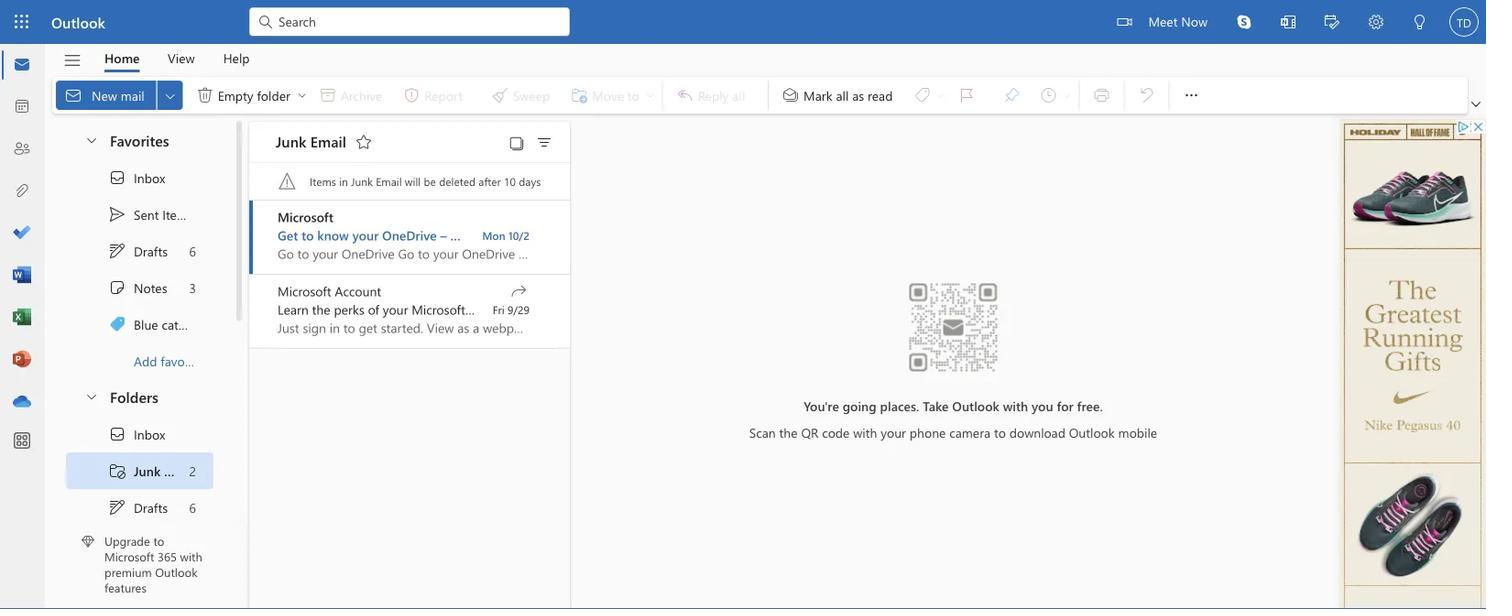 Task type: vqa. For each thing, say whether or not it's contained in the screenshot.
2nd  from the top
no



Task type: describe. For each thing, give the bounding box(es) containing it.
excel image
[[13, 309, 31, 327]]

 blue category
[[108, 315, 211, 334]]

 for '' tree item corresponding to 1st  tree item from the top
[[108, 169, 126, 187]]


[[108, 315, 126, 334]]

outlook inside banner
[[51, 12, 105, 32]]

people image
[[13, 140, 31, 159]]

junk inside junk email 
[[276, 131, 306, 151]]

favorites tree
[[66, 115, 214, 379]]

code
[[822, 424, 850, 441]]

meet
[[1149, 12, 1178, 29]]

 inside folders tree item
[[84, 389, 99, 404]]

favorites
[[110, 130, 169, 150]]

add favorite tree item
[[66, 343, 214, 379]]

your right up at the left top of the page
[[546, 227, 572, 244]]

your right of
[[383, 301, 408, 318]]

onedrive
[[382, 227, 437, 244]]

 button for 
[[295, 81, 310, 110]]


[[108, 205, 126, 224]]


[[510, 282, 528, 301]]

help button
[[210, 44, 264, 72]]

premium
[[104, 564, 152, 580]]

scan
[[749, 424, 776, 441]]

camera
[[950, 424, 991, 441]]

move & delete group
[[56, 77, 659, 114]]

deleted
[[439, 174, 476, 189]]

to do image
[[13, 225, 31, 243]]

meet now
[[1149, 12, 1208, 29]]

get to know your onedrive – how to back up your pc and mobile
[[278, 227, 660, 244]]

mon 10/2
[[482, 228, 530, 243]]

 mark all as read
[[782, 86, 893, 104]]

will
[[405, 174, 421, 189]]


[[196, 86, 214, 104]]

upgrade to microsoft 365 with premium outlook features
[[104, 533, 202, 596]]

items inside message list section
[[310, 174, 336, 189]]

 tree item
[[66, 306, 214, 343]]

td image
[[1450, 7, 1479, 37]]

mobile inside the you're going places. take outlook with you for free. scan the qr code with your phone camera to download outlook mobile
[[1119, 424, 1158, 441]]

you
[[1032, 398, 1054, 414]]

tree containing 
[[66, 416, 214, 609]]

 inside  empty folder 
[[297, 90, 308, 101]]

drafts for 1st  tree item from the top
[[134, 243, 168, 260]]

places.
[[880, 398, 920, 414]]

junk email 
[[276, 131, 373, 151]]

 drafts for 1st  tree item from the top
[[108, 242, 168, 260]]

download
[[1010, 424, 1066, 441]]

1 horizontal spatial with
[[853, 424, 877, 441]]

to inside the "upgrade to microsoft 365 with premium outlook features"
[[153, 533, 164, 549]]

sent
[[134, 206, 159, 223]]

 button
[[1355, 0, 1399, 46]]

view
[[168, 49, 195, 66]]

as
[[852, 86, 864, 103]]

 inbox inside favorites "tree"
[[108, 169, 165, 187]]

free.
[[1077, 398, 1103, 414]]

perks
[[334, 301, 365, 318]]

the inside the you're going places. take outlook with you for free. scan the qr code with your phone camera to download outlook mobile
[[780, 424, 798, 441]]

category
[[162, 316, 211, 333]]

0 vertical spatial with
[[1003, 398, 1028, 414]]

 inbox inside tree
[[108, 425, 165, 444]]

notes
[[134, 279, 167, 296]]

fri
[[493, 302, 505, 317]]

inbox for 1st  tree item from the top
[[134, 169, 165, 186]]

going
[[843, 398, 877, 414]]

pc
[[576, 227, 591, 244]]


[[535, 134, 554, 152]]


[[1183, 86, 1201, 104]]

now
[[1182, 12, 1208, 29]]


[[64, 86, 82, 104]]

 for 2nd  tree item from the top
[[108, 499, 126, 517]]

1 vertical spatial junk
[[351, 174, 373, 189]]

features
[[104, 580, 147, 596]]

–
[[440, 227, 447, 244]]


[[1325, 15, 1340, 29]]


[[279, 172, 297, 191]]

outlook inside the "upgrade to microsoft 365 with premium outlook features"
[[155, 564, 198, 580]]

know
[[317, 227, 349, 244]]

 for 1st  tree item from the top
[[108, 242, 126, 260]]

email inside junk email 
[[311, 131, 346, 151]]

view button
[[154, 44, 209, 72]]

left-rail-appbar navigation
[[4, 44, 40, 423]]

to inside the you're going places. take outlook with you for free. scan the qr code with your phone camera to download outlook mobile
[[994, 424, 1006, 441]]

 button
[[349, 127, 378, 157]]

premium features image
[[82, 536, 94, 548]]


[[782, 86, 800, 104]]


[[1237, 15, 1252, 29]]

Search for email, meetings, files and more. field
[[277, 12, 559, 30]]

mail image
[[13, 56, 31, 74]]

message list no items selected list box
[[249, 201, 660, 609]]

 left the 
[[163, 88, 178, 103]]

2 6 from the top
[[189, 499, 196, 516]]


[[1281, 15, 1296, 29]]

 button
[[1399, 0, 1443, 46]]


[[1413, 15, 1428, 29]]

calendar image
[[13, 98, 31, 116]]


[[108, 279, 126, 297]]


[[1369, 15, 1384, 29]]

to right "how"
[[481, 227, 493, 244]]

account
[[335, 283, 381, 300]]

folders tree item
[[66, 379, 214, 416]]

folder
[[257, 86, 290, 103]]

 tree item for 1st  tree item from the top
[[66, 159, 214, 196]]

10/2
[[509, 228, 530, 243]]

junk inside  junk email 2
[[134, 463, 161, 480]]

items in junk email will be deleted after 10 days
[[310, 174, 541, 189]]

2 horizontal spatial email
[[376, 174, 402, 189]]

fri 9/29
[[493, 302, 530, 317]]

qr
[[801, 424, 819, 441]]


[[509, 135, 525, 152]]

account
[[469, 301, 514, 318]]

 button
[[1311, 0, 1355, 46]]

 tree item
[[66, 269, 214, 306]]



Task type: locate. For each thing, give the bounding box(es) containing it.
microsoft up the features
[[104, 549, 154, 565]]

1 vertical spatial 
[[108, 499, 126, 517]]

1 horizontal spatial junk
[[276, 131, 306, 151]]

1 inbox from the top
[[134, 169, 165, 186]]

items right sent
[[162, 206, 193, 223]]

2  from the top
[[108, 499, 126, 517]]

2 vertical spatial with
[[180, 549, 202, 565]]

 up 
[[108, 425, 126, 444]]

to right get
[[302, 227, 314, 244]]

mark
[[804, 86, 833, 103]]

of
[[368, 301, 379, 318]]

be
[[424, 174, 436, 189]]

1  inbox from the top
[[108, 169, 165, 187]]

tab list containing home
[[91, 44, 264, 72]]

1 drafts from the top
[[134, 243, 168, 260]]

junk email heading
[[276, 122, 378, 162]]

back
[[496, 227, 523, 244]]

1  button from the left
[[157, 81, 183, 110]]

1  tree item from the top
[[66, 159, 214, 196]]

 junk email 2
[[108, 462, 196, 480]]

junk right 
[[134, 463, 161, 480]]

 tree item up ' notes'
[[66, 233, 214, 269]]

blue
[[134, 316, 158, 333]]

1 horizontal spatial the
[[780, 424, 798, 441]]

to right 'camera'
[[994, 424, 1006, 441]]

inbox
[[134, 169, 165, 186], [134, 426, 165, 443]]

0 vertical spatial  inbox
[[108, 169, 165, 187]]

 button inside folders tree item
[[75, 379, 106, 413]]

1 vertical spatial  button
[[75, 379, 106, 413]]

with down going
[[853, 424, 877, 441]]

 button for 
[[157, 81, 183, 110]]

inbox up  sent items
[[134, 169, 165, 186]]

email
[[311, 131, 346, 151], [376, 174, 402, 189], [164, 463, 196, 480]]

 empty folder 
[[196, 86, 308, 104]]

email left will
[[376, 174, 402, 189]]

 tree item for 2nd  tree item from the top
[[66, 416, 214, 453]]

 button for folders
[[75, 379, 106, 413]]

to right upgrade
[[153, 533, 164, 549]]

1 vertical spatial with
[[853, 424, 877, 441]]

2 vertical spatial email
[[164, 463, 196, 480]]

tab list inside application
[[91, 44, 264, 72]]

inbox for 2nd  tree item from the top
[[134, 426, 165, 443]]

items
[[310, 174, 336, 189], [162, 206, 193, 223]]

 button down ' new mail'
[[75, 123, 106, 157]]

2 drafts from the top
[[134, 499, 168, 516]]

 inside favorites "tree"
[[108, 242, 126, 260]]

1 vertical spatial 6
[[189, 499, 196, 516]]

upgrade
[[104, 533, 150, 549]]

drafts inside tree
[[134, 499, 168, 516]]

your inside the you're going places. take outlook with you for free. scan the qr code with your phone camera to download outlook mobile
[[881, 424, 906, 441]]

 new mail
[[64, 86, 145, 104]]

inbox inside tree
[[134, 426, 165, 443]]

 tree item down folders
[[66, 416, 214, 453]]

3
[[189, 279, 196, 296]]

 down ' new mail'
[[84, 132, 99, 147]]

get
[[278, 227, 298, 244]]


[[108, 169, 126, 187], [108, 425, 126, 444]]

the inside message list no items selected list box
[[312, 301, 331, 318]]


[[355, 133, 373, 151]]

application
[[0, 0, 1487, 609]]

with right "365"
[[180, 549, 202, 565]]

drafts down  junk email 2
[[134, 499, 168, 516]]

1 vertical spatial  tree item
[[66, 416, 214, 453]]

the
[[312, 301, 331, 318], [780, 424, 798, 441]]

2
[[189, 463, 196, 480]]

0 vertical spatial drafts
[[134, 243, 168, 260]]

2  from the top
[[108, 425, 126, 444]]

 button
[[54, 45, 91, 76]]

application containing outlook
[[0, 0, 1487, 609]]

1 6 from the top
[[189, 243, 196, 260]]

items inside  sent items
[[162, 206, 193, 223]]

0 horizontal spatial email
[[164, 463, 196, 480]]

 button
[[157, 81, 183, 110], [295, 81, 310, 110]]

microsoft inside the "upgrade to microsoft 365 with premium outlook features"
[[104, 549, 154, 565]]

new
[[92, 86, 117, 103]]


[[108, 462, 126, 480]]

 inbox
[[108, 169, 165, 187], [108, 425, 165, 444]]

0 vertical spatial  tree item
[[66, 159, 214, 196]]

mon
[[482, 228, 506, 243]]

files image
[[13, 182, 31, 201]]

 inside favorites "tree"
[[108, 169, 126, 187]]

0 vertical spatial 6
[[189, 243, 196, 260]]

 button
[[504, 129, 530, 155]]

2  drafts from the top
[[108, 499, 168, 517]]

 search field
[[249, 0, 570, 41]]

microsoft up learn
[[278, 283, 331, 300]]

1 vertical spatial email
[[376, 174, 402, 189]]

0 horizontal spatial  button
[[157, 81, 183, 110]]

 up the 
[[108, 242, 126, 260]]

2 inbox from the top
[[134, 426, 165, 443]]

 button left the 
[[157, 81, 183, 110]]

 inside tree
[[108, 425, 126, 444]]

items left 'in'
[[310, 174, 336, 189]]

1  drafts from the top
[[108, 242, 168, 260]]

drafts
[[134, 243, 168, 260], [134, 499, 168, 516]]


[[1118, 15, 1132, 29]]

tags group
[[773, 77, 1075, 114]]

email inside  junk email 2
[[164, 463, 196, 480]]


[[1472, 100, 1481, 109]]

 drafts up upgrade
[[108, 499, 168, 517]]

 inside favorites tree item
[[84, 132, 99, 147]]

0 horizontal spatial items
[[162, 206, 193, 223]]

 button
[[530, 129, 559, 155]]

9/29
[[508, 302, 530, 317]]


[[163, 88, 178, 103], [297, 90, 308, 101], [84, 132, 99, 147], [84, 389, 99, 404]]

 button left folders
[[75, 379, 106, 413]]

mobile inside message list no items selected list box
[[620, 227, 660, 244]]

in
[[339, 174, 348, 189]]

 inside tree
[[108, 499, 126, 517]]

1 vertical spatial the
[[780, 424, 798, 441]]

onedrive image
[[13, 393, 31, 411]]

1 vertical spatial mobile
[[1119, 424, 1158, 441]]

your down places.
[[881, 424, 906, 441]]

drafts down  sent items
[[134, 243, 168, 260]]

help
[[223, 49, 250, 66]]

 tree item
[[66, 233, 214, 269], [66, 489, 214, 526]]

0 horizontal spatial mobile
[[620, 227, 660, 244]]

add favorite
[[134, 353, 203, 370]]

outlook up  button at the top
[[51, 12, 105, 32]]

 button right folder
[[295, 81, 310, 110]]

 button
[[1173, 77, 1210, 114]]


[[108, 242, 126, 260], [108, 499, 126, 517]]

 left folders
[[84, 389, 99, 404]]

tree
[[66, 416, 214, 609]]

 for '' tree item related to 2nd  tree item from the top
[[108, 425, 126, 444]]

take
[[923, 398, 949, 414]]

learn
[[278, 301, 309, 318]]

0 horizontal spatial with
[[180, 549, 202, 565]]

outlook down free.
[[1069, 424, 1115, 441]]

more apps image
[[13, 433, 31, 451]]

junk right 'in'
[[351, 174, 373, 189]]

tab list
[[91, 44, 264, 72]]

10
[[504, 174, 516, 189]]

1 vertical spatial drafts
[[134, 499, 168, 516]]

0 horizontal spatial the
[[312, 301, 331, 318]]

 up upgrade
[[108, 499, 126, 517]]

 button
[[1267, 0, 1311, 46]]

 tree item up upgrade
[[66, 489, 214, 526]]

1 vertical spatial  tree item
[[66, 489, 214, 526]]

how
[[450, 227, 477, 244]]

junk up 
[[276, 131, 306, 151]]

outlook banner
[[0, 0, 1487, 46]]

drafts for 2nd  tree item from the top
[[134, 499, 168, 516]]

 tree item up sent
[[66, 159, 214, 196]]

home button
[[91, 44, 154, 72]]

powerpoint image
[[13, 351, 31, 369]]

0 vertical spatial  drafts
[[108, 242, 168, 260]]

 sent items
[[108, 205, 193, 224]]

1  from the top
[[108, 242, 126, 260]]

 button
[[1223, 0, 1267, 44]]

all
[[836, 86, 849, 103]]

after
[[479, 174, 501, 189]]

 inbox down favorites tree item
[[108, 169, 165, 187]]

0 horizontal spatial junk
[[134, 463, 161, 480]]

days
[[519, 174, 541, 189]]

 drafts
[[108, 242, 168, 260], [108, 499, 168, 517]]

up
[[527, 227, 542, 244]]

0 vertical spatial the
[[312, 301, 331, 318]]

empty
[[218, 86, 253, 103]]

outlook link
[[51, 0, 105, 44]]

0 vertical spatial items
[[310, 174, 336, 189]]

1 horizontal spatial mobile
[[1119, 424, 1158, 441]]

 button for favorites
[[75, 123, 106, 157]]

 up 
[[108, 169, 126, 187]]

1 vertical spatial  inbox
[[108, 425, 165, 444]]

2 horizontal spatial junk
[[351, 174, 373, 189]]

1  tree item from the top
[[66, 233, 214, 269]]

folders
[[110, 387, 158, 406]]

with left you
[[1003, 398, 1028, 414]]

 tree item
[[66, 159, 214, 196], [66, 416, 214, 453]]

and
[[595, 227, 617, 244]]

0 vertical spatial 
[[108, 242, 126, 260]]

outlook right the premium
[[155, 564, 198, 580]]

inbox up  junk email 2
[[134, 426, 165, 443]]

your
[[352, 227, 379, 244], [546, 227, 572, 244], [383, 301, 408, 318], [881, 424, 906, 441]]

with inside the "upgrade to microsoft 365 with premium outlook features"
[[180, 549, 202, 565]]

2 vertical spatial junk
[[134, 463, 161, 480]]

inbox inside favorites "tree"
[[134, 169, 165, 186]]

1 vertical spatial  drafts
[[108, 499, 168, 517]]

 drafts for 2nd  tree item from the top
[[108, 499, 168, 517]]

email left 
[[311, 131, 346, 151]]

6 up 3
[[189, 243, 196, 260]]

you're
[[804, 398, 839, 414]]

1 vertical spatial items
[[162, 206, 193, 223]]

microsoft left account
[[412, 301, 465, 318]]

message list section
[[249, 117, 660, 609]]


[[257, 13, 275, 31]]

0 vertical spatial email
[[311, 131, 346, 151]]

junk
[[276, 131, 306, 151], [351, 174, 373, 189], [134, 463, 161, 480]]

for
[[1057, 398, 1074, 414]]

favorites tree item
[[66, 123, 214, 159]]

0 vertical spatial 
[[108, 169, 126, 187]]

 notes
[[108, 279, 167, 297]]

2  inbox from the top
[[108, 425, 165, 444]]

outlook up 'camera'
[[953, 398, 1000, 414]]

1 horizontal spatial items
[[310, 174, 336, 189]]

0 vertical spatial mobile
[[620, 227, 660, 244]]

drafts inside favorites "tree"
[[134, 243, 168, 260]]

6 down 2
[[189, 499, 196, 516]]

 tree item
[[66, 453, 214, 489]]

the left "qr" at right bottom
[[780, 424, 798, 441]]

 button inside favorites tree item
[[75, 123, 106, 157]]

1 vertical spatial 
[[108, 425, 126, 444]]

 drafts inside favorites "tree"
[[108, 242, 168, 260]]

2  tree item from the top
[[66, 416, 214, 453]]

microsoft account
[[278, 283, 381, 300]]

word image
[[13, 267, 31, 285]]

0 vertical spatial inbox
[[134, 169, 165, 186]]

1  button from the top
[[75, 123, 106, 157]]


[[63, 51, 82, 70]]

microsoft up get
[[278, 208, 334, 225]]

1 vertical spatial inbox
[[134, 426, 165, 443]]

your right know at the left of the page
[[352, 227, 379, 244]]

0 vertical spatial  button
[[75, 123, 106, 157]]

6 inside favorites "tree"
[[189, 243, 196, 260]]

2  button from the top
[[75, 379, 106, 413]]

learn the perks of your microsoft account
[[278, 301, 514, 318]]

2  button from the left
[[295, 81, 310, 110]]

read
[[868, 86, 893, 103]]

add
[[134, 353, 157, 370]]

0 vertical spatial  tree item
[[66, 233, 214, 269]]

you're going places. take outlook with you for free. scan the qr code with your phone camera to download outlook mobile
[[749, 398, 1158, 441]]

2  tree item from the top
[[66, 489, 214, 526]]

1  from the top
[[108, 169, 126, 187]]

 right folder
[[297, 90, 308, 101]]

 drafts up ' notes'
[[108, 242, 168, 260]]

0 vertical spatial junk
[[276, 131, 306, 151]]

 inbox up  'tree item'
[[108, 425, 165, 444]]

2 horizontal spatial with
[[1003, 398, 1028, 414]]

 tree item
[[66, 196, 214, 233]]

 drafts inside tree
[[108, 499, 168, 517]]

1 horizontal spatial email
[[311, 131, 346, 151]]

 button
[[75, 123, 106, 157], [75, 379, 106, 413]]

the down microsoft account
[[312, 301, 331, 318]]

1 horizontal spatial  button
[[295, 81, 310, 110]]

email right 
[[164, 463, 196, 480]]



